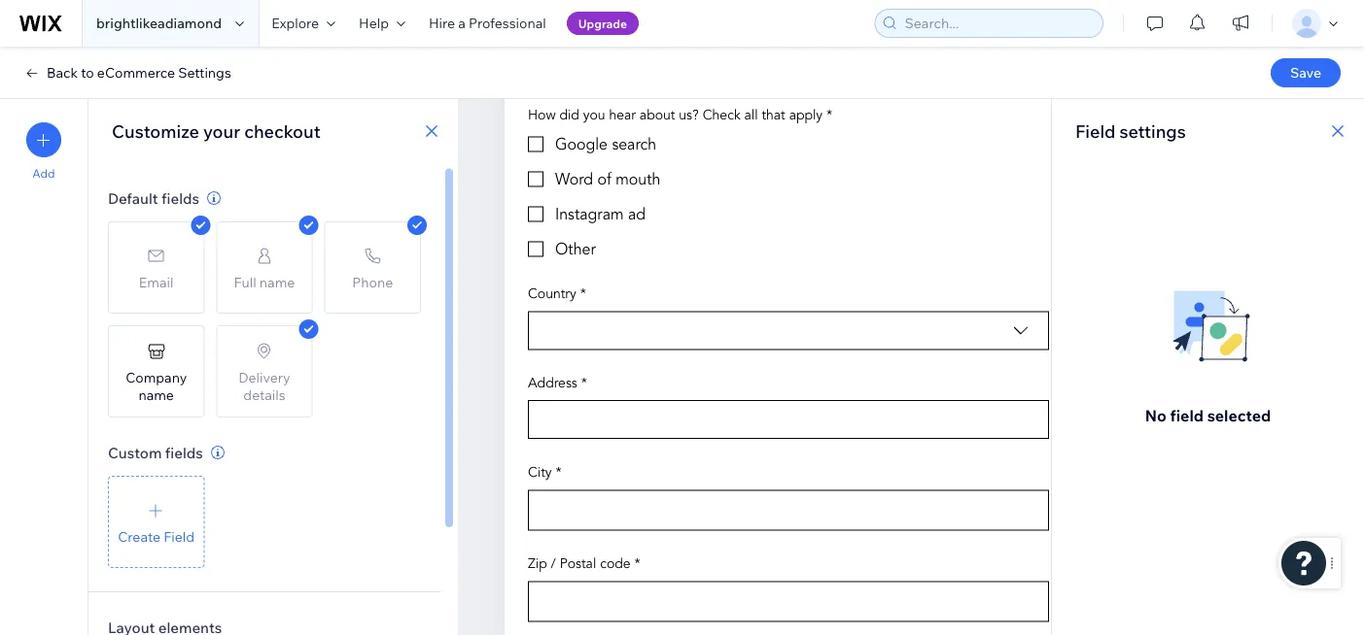 Task type: vqa. For each thing, say whether or not it's contained in the screenshot.
topmost Cancel
no



Task type: describe. For each thing, give the bounding box(es) containing it.
hire
[[429, 15, 455, 32]]

default fields
[[108, 189, 199, 208]]

ecommerce
[[97, 64, 175, 81]]

back to ecommerce settings button
[[23, 64, 231, 82]]

hire a professional link
[[417, 0, 558, 47]]

save
[[1290, 64, 1322, 81]]

hire a professional
[[429, 15, 546, 32]]

back to ecommerce settings
[[47, 64, 231, 81]]

customize your checkout
[[112, 120, 321, 142]]

create field
[[118, 529, 195, 546]]

help
[[359, 15, 389, 32]]

custom fields
[[108, 444, 203, 462]]

your
[[203, 120, 240, 142]]

add
[[32, 166, 55, 181]]

help button
[[347, 0, 417, 47]]

field
[[1170, 406, 1204, 425]]

no field selected
[[1145, 406, 1271, 425]]

name
[[138, 387, 174, 404]]

customize
[[112, 120, 199, 142]]

to
[[81, 64, 94, 81]]

settings
[[1120, 120, 1186, 142]]

settings
[[178, 64, 231, 81]]

company
[[126, 369, 187, 386]]



Task type: locate. For each thing, give the bounding box(es) containing it.
fields right default
[[161, 189, 199, 208]]

1 vertical spatial field
[[164, 529, 195, 546]]

no
[[1145, 406, 1167, 425]]

professional
[[469, 15, 546, 32]]

fields right the custom
[[165, 444, 203, 462]]

Search... field
[[899, 10, 1097, 37]]

company name
[[126, 369, 187, 404]]

1 horizontal spatial field
[[1075, 120, 1116, 142]]

selected
[[1207, 406, 1271, 425]]

0 horizontal spatial field
[[164, 529, 195, 546]]

back
[[47, 64, 78, 81]]

explore
[[271, 15, 319, 32]]

create field button
[[108, 476, 205, 569]]

add button
[[26, 123, 61, 181]]

upgrade button
[[567, 12, 639, 35]]

create
[[118, 529, 161, 546]]

1 vertical spatial fields
[[165, 444, 203, 462]]

a
[[458, 15, 466, 32]]

field
[[1075, 120, 1116, 142], [164, 529, 195, 546]]

0 vertical spatial field
[[1075, 120, 1116, 142]]

fields for default fields
[[161, 189, 199, 208]]

field right create
[[164, 529, 195, 546]]

field inside button
[[164, 529, 195, 546]]

checkout
[[244, 120, 321, 142]]

brightlikeadiamond
[[96, 15, 222, 32]]

default
[[108, 189, 158, 208]]

fields
[[161, 189, 199, 208], [165, 444, 203, 462]]

fields for custom fields
[[165, 444, 203, 462]]

custom
[[108, 444, 162, 462]]

field left settings
[[1075, 120, 1116, 142]]

field settings
[[1075, 120, 1186, 142]]

save button
[[1271, 58, 1341, 88]]

upgrade
[[578, 16, 627, 31]]

0 vertical spatial fields
[[161, 189, 199, 208]]



